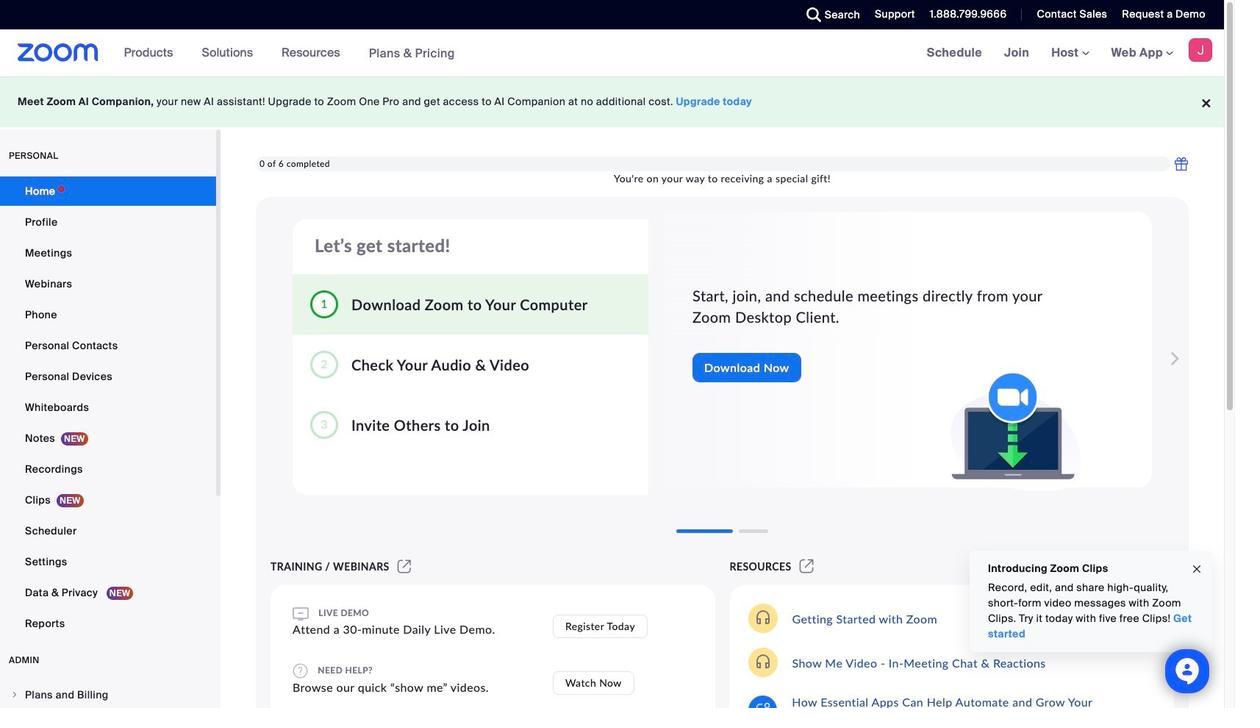 Task type: vqa. For each thing, say whether or not it's contained in the screenshot.
menu bar
no



Task type: describe. For each thing, give the bounding box(es) containing it.
personal menu menu
[[0, 176, 216, 640]]

right image
[[10, 690, 19, 699]]

window new image
[[395, 560, 413, 573]]

next image
[[1163, 344, 1184, 374]]

profile picture image
[[1189, 38, 1213, 62]]



Task type: locate. For each thing, give the bounding box(es) containing it.
footer
[[0, 76, 1224, 127]]

menu item
[[0, 681, 216, 708]]

close image
[[1191, 561, 1203, 578]]

product information navigation
[[113, 29, 466, 77]]

zoom logo image
[[18, 43, 98, 62]]

meetings navigation
[[916, 29, 1224, 77]]

banner
[[0, 29, 1224, 77]]

window new image
[[797, 560, 816, 573]]



